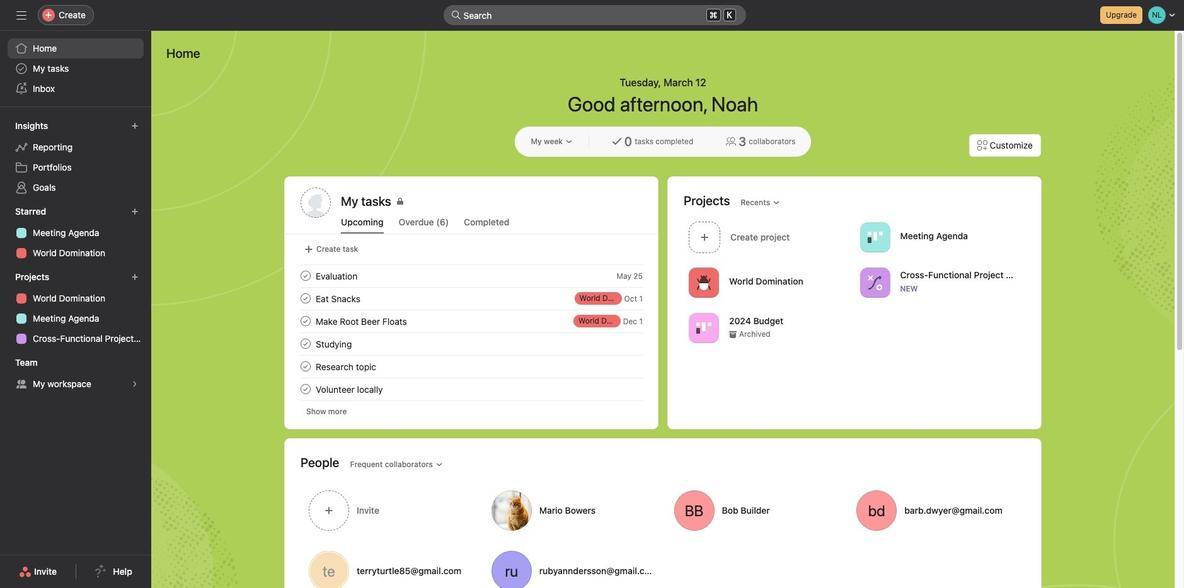 Task type: vqa. For each thing, say whether or not it's contained in the screenshot.
Starred element
yes



Task type: locate. For each thing, give the bounding box(es) containing it.
insights element
[[0, 115, 151, 200]]

2 mark complete image from the top
[[298, 314, 313, 329]]

board image up line_and_symbols image
[[868, 230, 883, 245]]

add profile photo image
[[301, 188, 331, 218]]

Mark complete checkbox
[[298, 268, 313, 284], [298, 291, 313, 306], [298, 314, 313, 329], [298, 337, 313, 352]]

0 vertical spatial mark complete checkbox
[[298, 359, 313, 374]]

1 mark complete checkbox from the top
[[298, 359, 313, 374]]

None field
[[443, 5, 746, 25]]

board image
[[868, 230, 883, 245], [696, 320, 712, 336]]

board image down bug image
[[696, 320, 712, 336]]

0 vertical spatial board image
[[868, 230, 883, 245]]

2 mark complete checkbox from the top
[[298, 382, 313, 397]]

1 vertical spatial mark complete checkbox
[[298, 382, 313, 397]]

1 vertical spatial board image
[[696, 320, 712, 336]]

4 mark complete checkbox from the top
[[298, 337, 313, 352]]

new insights image
[[131, 122, 139, 130]]

0 horizontal spatial board image
[[696, 320, 712, 336]]

mark complete image
[[298, 268, 313, 284], [298, 314, 313, 329], [298, 337, 313, 352], [298, 359, 313, 374], [298, 382, 313, 397]]

Mark complete checkbox
[[298, 359, 313, 374], [298, 382, 313, 397]]



Task type: describe. For each thing, give the bounding box(es) containing it.
add items to starred image
[[131, 208, 139, 216]]

hide sidebar image
[[16, 10, 26, 20]]

bug image
[[696, 275, 712, 290]]

teams element
[[0, 352, 151, 397]]

see details, my workspace image
[[131, 381, 139, 388]]

4 mark complete image from the top
[[298, 359, 313, 374]]

1 mark complete checkbox from the top
[[298, 268, 313, 284]]

1 mark complete image from the top
[[298, 268, 313, 284]]

5 mark complete image from the top
[[298, 382, 313, 397]]

new project or portfolio image
[[131, 274, 139, 281]]

2 mark complete checkbox from the top
[[298, 291, 313, 306]]

mark complete image
[[298, 291, 313, 306]]

1 horizontal spatial board image
[[868, 230, 883, 245]]

prominent image
[[451, 10, 461, 20]]

line_and_symbols image
[[868, 275, 883, 290]]

projects element
[[0, 266, 151, 352]]

global element
[[0, 31, 151, 107]]

starred element
[[0, 200, 151, 266]]

3 mark complete checkbox from the top
[[298, 314, 313, 329]]

Search tasks, projects, and more text field
[[443, 5, 746, 25]]

3 mark complete image from the top
[[298, 337, 313, 352]]



